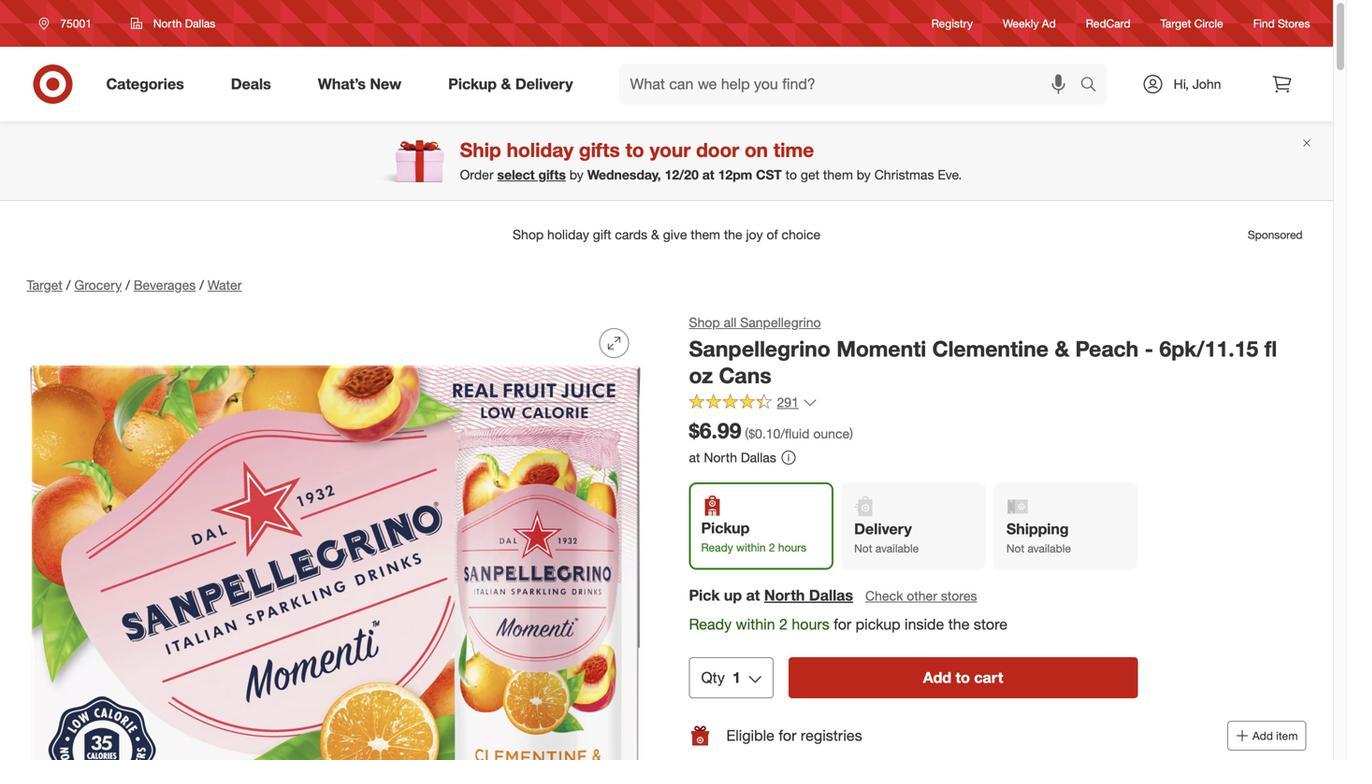 Task type: describe. For each thing, give the bounding box(es) containing it.
registries
[[801, 727, 863, 746]]

1 horizontal spatial for
[[834, 616, 852, 634]]

add item button
[[1228, 722, 1307, 752]]

within inside pickup ready within 2 hours
[[737, 541, 766, 555]]

delivery inside delivery not available
[[855, 521, 912, 539]]

pickup ready within 2 hours
[[701, 520, 807, 555]]

your
[[650, 138, 691, 162]]

peach
[[1076, 336, 1139, 362]]

2 inside pickup ready within 2 hours
[[769, 541, 775, 555]]

holiday
[[507, 138, 574, 162]]

3 / from the left
[[200, 277, 204, 293]]

1 vertical spatial gifts
[[539, 167, 566, 183]]

pickup
[[856, 616, 901, 634]]

1 vertical spatial within
[[736, 616, 775, 634]]

cans
[[719, 363, 772, 389]]

$0.10
[[749, 426, 781, 442]]

add to cart
[[923, 669, 1004, 688]]

pick up at north dallas
[[689, 587, 853, 605]]

new
[[370, 75, 402, 93]]

)
[[850, 426, 853, 442]]

check
[[866, 588, 904, 604]]

pickup & delivery
[[448, 75, 573, 93]]

all
[[724, 314, 737, 331]]

deals link
[[215, 64, 295, 105]]

add item
[[1253, 730, 1299, 744]]

registry
[[932, 16, 973, 30]]

categories link
[[90, 64, 208, 105]]

1 by from the left
[[570, 167, 584, 183]]

$6.99 ( $0.10 /fluid ounce )
[[689, 418, 853, 444]]

beverages link
[[134, 277, 196, 293]]

john
[[1193, 76, 1222, 92]]

stores
[[941, 588, 978, 604]]

oz
[[689, 363, 713, 389]]

find stores
[[1254, 16, 1311, 30]]

add for add to cart
[[923, 669, 952, 688]]

time
[[774, 138, 814, 162]]

eligible for registries
[[727, 727, 863, 746]]

1 vertical spatial sanpellegrino
[[689, 336, 831, 362]]

christmas
[[875, 167, 934, 183]]

1 horizontal spatial 2
[[780, 616, 788, 634]]

1 / from the left
[[66, 277, 71, 293]]

other
[[907, 588, 938, 604]]

shop
[[689, 314, 720, 331]]

to inside add to cart button
[[956, 669, 970, 688]]

them
[[824, 167, 853, 183]]

pickup for &
[[448, 75, 497, 93]]

add to cart button
[[789, 658, 1139, 699]]

select
[[497, 167, 535, 183]]

ounce
[[814, 426, 850, 442]]

$6.99
[[689, 418, 742, 444]]

circle
[[1195, 16, 1224, 30]]

redcard link
[[1086, 15, 1131, 31]]

target for target / grocery / beverages / water
[[27, 277, 62, 293]]

target circle
[[1161, 16, 1224, 30]]

delivery inside 'link'
[[516, 75, 573, 93]]

target / grocery / beverages / water
[[27, 277, 242, 293]]

2 vertical spatial north
[[765, 587, 805, 605]]

shop all sanpellegrino sanpellegrino momenti clementine & peach - 6pk/11.15 fl oz cans
[[689, 314, 1278, 389]]

12pm
[[718, 167, 753, 183]]

check other stores button
[[865, 586, 978, 607]]

get
[[801, 167, 820, 183]]

shipping
[[1007, 521, 1069, 539]]

& inside the pickup & delivery 'link'
[[501, 75, 511, 93]]

weekly ad
[[1003, 16, 1056, 30]]

not for shipping
[[1007, 542, 1025, 556]]

deals
[[231, 75, 271, 93]]

not for delivery
[[855, 542, 873, 556]]

2 vertical spatial at
[[746, 587, 760, 605]]

eligible
[[727, 727, 775, 746]]

pick
[[689, 587, 720, 605]]

the
[[949, 616, 970, 634]]

weekly ad link
[[1003, 15, 1056, 31]]

what's new link
[[302, 64, 425, 105]]

on
[[745, 138, 768, 162]]

cart
[[975, 669, 1004, 688]]

6pk/11.15
[[1160, 336, 1259, 362]]

clementine
[[933, 336, 1049, 362]]

-
[[1145, 336, 1154, 362]]

sanpellegrino momenti clementine & peach - 6pk/11.15 fl oz cans, 1 of 12 image
[[27, 314, 644, 761]]

eve.
[[938, 167, 962, 183]]

grocery
[[74, 277, 122, 293]]

find
[[1254, 16, 1275, 30]]

find stores link
[[1254, 15, 1311, 31]]

stores
[[1278, 16, 1311, 30]]

water link
[[208, 277, 242, 293]]

1 vertical spatial ready
[[689, 616, 732, 634]]



Task type: locate. For each thing, give the bounding box(es) containing it.
0 vertical spatial to
[[626, 138, 644, 162]]

/fluid
[[781, 426, 810, 442]]

not
[[855, 542, 873, 556], [1007, 542, 1025, 556]]

north
[[153, 16, 182, 30], [704, 450, 737, 466], [765, 587, 805, 605]]

0 horizontal spatial pickup
[[448, 75, 497, 93]]

0 vertical spatial at
[[703, 167, 715, 183]]

north up categories link
[[153, 16, 182, 30]]

by down holiday
[[570, 167, 584, 183]]

0 horizontal spatial to
[[626, 138, 644, 162]]

inside
[[905, 616, 945, 634]]

within
[[737, 541, 766, 555], [736, 616, 775, 634]]

1 horizontal spatial /
[[126, 277, 130, 293]]

pickup inside 'link'
[[448, 75, 497, 93]]

not inside shipping not available
[[1007, 542, 1025, 556]]

&
[[501, 75, 511, 93], [1055, 336, 1070, 362]]

1 vertical spatial at
[[689, 450, 700, 466]]

1 horizontal spatial by
[[857, 167, 871, 183]]

0 horizontal spatial add
[[923, 669, 952, 688]]

what's new
[[318, 75, 402, 93]]

gifts down holiday
[[539, 167, 566, 183]]

dallas up categories link
[[185, 16, 216, 30]]

at north dallas
[[689, 450, 777, 466]]

check other stores
[[866, 588, 978, 604]]

north dallas
[[153, 16, 216, 30]]

0 vertical spatial add
[[923, 669, 952, 688]]

1 vertical spatial dallas
[[741, 450, 777, 466]]

by right the them
[[857, 167, 871, 183]]

hours inside pickup ready within 2 hours
[[779, 541, 807, 555]]

2 horizontal spatial north
[[765, 587, 805, 605]]

2 down pick up at north dallas
[[780, 616, 788, 634]]

at
[[703, 167, 715, 183], [689, 450, 700, 466], [746, 587, 760, 605]]

ready
[[701, 541, 733, 555], [689, 616, 732, 634]]

pickup & delivery link
[[433, 64, 597, 105]]

291
[[777, 394, 799, 411]]

1 vertical spatial target
[[27, 277, 62, 293]]

0 vertical spatial dallas
[[185, 16, 216, 30]]

1 vertical spatial add
[[1253, 730, 1274, 744]]

1 horizontal spatial not
[[1007, 542, 1025, 556]]

at down door
[[703, 167, 715, 183]]

delivery up check on the bottom
[[855, 521, 912, 539]]

1 horizontal spatial available
[[1028, 542, 1072, 556]]

hi,
[[1174, 76, 1189, 92]]

0 horizontal spatial dallas
[[185, 16, 216, 30]]

0 vertical spatial target
[[1161, 16, 1192, 30]]

pickup for ready
[[701, 520, 750, 538]]

at down $6.99
[[689, 450, 700, 466]]

hours down north dallas button
[[792, 616, 830, 634]]

0 horizontal spatial north
[[153, 16, 182, 30]]

/ right grocery
[[126, 277, 130, 293]]

available for shipping
[[1028, 542, 1072, 556]]

not down shipping
[[1007, 542, 1025, 556]]

2 horizontal spatial dallas
[[809, 587, 853, 605]]

qty
[[701, 669, 725, 688]]

ship holiday gifts to your door on time order select gifts by wednesday, 12/20 at 12pm cst to get them by christmas eve.
[[460, 138, 962, 183]]

1 horizontal spatial to
[[786, 167, 797, 183]]

pickup inside pickup ready within 2 hours
[[701, 520, 750, 538]]

0 horizontal spatial available
[[876, 542, 919, 556]]

0 horizontal spatial at
[[689, 450, 700, 466]]

beverages
[[134, 277, 196, 293]]

ready within 2 hours for pickup inside the store
[[689, 616, 1008, 634]]

1 vertical spatial hours
[[792, 616, 830, 634]]

0 horizontal spatial /
[[66, 277, 71, 293]]

search
[[1072, 77, 1117, 95]]

What can we help you find? suggestions appear below search field
[[619, 64, 1085, 105]]

1 horizontal spatial &
[[1055, 336, 1070, 362]]

dallas
[[185, 16, 216, 30], [741, 450, 777, 466], [809, 587, 853, 605]]

gifts up wednesday,
[[579, 138, 620, 162]]

within down pick up at north dallas
[[736, 616, 775, 634]]

291 link
[[689, 394, 818, 415]]

target
[[1161, 16, 1192, 30], [27, 277, 62, 293]]

2 by from the left
[[857, 167, 871, 183]]

search button
[[1072, 64, 1117, 109]]

delivery
[[516, 75, 573, 93], [855, 521, 912, 539]]

door
[[696, 138, 740, 162]]

sanpellegrino
[[740, 314, 821, 331], [689, 336, 831, 362]]

for left pickup
[[834, 616, 852, 634]]

1 horizontal spatial gifts
[[579, 138, 620, 162]]

1 not from the left
[[855, 542, 873, 556]]

item
[[1277, 730, 1299, 744]]

0 horizontal spatial not
[[855, 542, 873, 556]]

target for target circle
[[1161, 16, 1192, 30]]

to left get
[[786, 167, 797, 183]]

north down $6.99
[[704, 450, 737, 466]]

0 vertical spatial north
[[153, 16, 182, 30]]

0 vertical spatial gifts
[[579, 138, 620, 162]]

2 vertical spatial to
[[956, 669, 970, 688]]

75001
[[60, 16, 92, 30]]

2
[[769, 541, 775, 555], [780, 616, 788, 634]]

1 vertical spatial to
[[786, 167, 797, 183]]

0 vertical spatial &
[[501, 75, 511, 93]]

dallas down $0.10 at right
[[741, 450, 777, 466]]

/
[[66, 277, 71, 293], [126, 277, 130, 293], [200, 277, 204, 293]]

water
[[208, 277, 242, 293]]

hours up north dallas button
[[779, 541, 807, 555]]

available inside shipping not available
[[1028, 542, 1072, 556]]

0 horizontal spatial target
[[27, 277, 62, 293]]

(
[[745, 426, 749, 442]]

qty 1
[[701, 669, 741, 688]]

ready inside pickup ready within 2 hours
[[701, 541, 733, 555]]

pickup
[[448, 75, 497, 93], [701, 520, 750, 538]]

1 horizontal spatial dallas
[[741, 450, 777, 466]]

ship
[[460, 138, 501, 162]]

0 vertical spatial 2
[[769, 541, 775, 555]]

1 horizontal spatial add
[[1253, 730, 1274, 744]]

target left grocery
[[27, 277, 62, 293]]

grocery link
[[74, 277, 122, 293]]

at inside ship holiday gifts to your door on time order select gifts by wednesday, 12/20 at 12pm cst to get them by christmas eve.
[[703, 167, 715, 183]]

1 horizontal spatial at
[[703, 167, 715, 183]]

to left cart
[[956, 669, 970, 688]]

pickup up ship
[[448, 75, 497, 93]]

0 horizontal spatial &
[[501, 75, 511, 93]]

1 vertical spatial &
[[1055, 336, 1070, 362]]

at right up
[[746, 587, 760, 605]]

1 vertical spatial pickup
[[701, 520, 750, 538]]

& inside shop all sanpellegrino sanpellegrino momenti clementine & peach - 6pk/11.15 fl oz cans
[[1055, 336, 1070, 362]]

1 horizontal spatial pickup
[[701, 520, 750, 538]]

0 horizontal spatial for
[[779, 727, 797, 746]]

order
[[460, 167, 494, 183]]

available for delivery
[[876, 542, 919, 556]]

1 vertical spatial north
[[704, 450, 737, 466]]

add for add item
[[1253, 730, 1274, 744]]

cst
[[756, 167, 782, 183]]

1 horizontal spatial target
[[1161, 16, 1192, 30]]

2 horizontal spatial /
[[200, 277, 204, 293]]

75001 button
[[27, 7, 111, 40]]

for right eligible
[[779, 727, 797, 746]]

add
[[923, 669, 952, 688], [1253, 730, 1274, 744]]

0 vertical spatial ready
[[701, 541, 733, 555]]

1 horizontal spatial north
[[704, 450, 737, 466]]

ready up pick
[[701, 541, 733, 555]]

north dallas button
[[765, 585, 853, 607]]

1 vertical spatial for
[[779, 727, 797, 746]]

1 available from the left
[[876, 542, 919, 556]]

to
[[626, 138, 644, 162], [786, 167, 797, 183], [956, 669, 970, 688]]

sanpellegrino up cans
[[689, 336, 831, 362]]

0 vertical spatial within
[[737, 541, 766, 555]]

0 vertical spatial for
[[834, 616, 852, 634]]

0 vertical spatial delivery
[[516, 75, 573, 93]]

target link
[[27, 277, 62, 293]]

1 vertical spatial 2
[[780, 616, 788, 634]]

12/20
[[665, 167, 699, 183]]

available inside delivery not available
[[876, 542, 919, 556]]

0 horizontal spatial 2
[[769, 541, 775, 555]]

registry link
[[932, 15, 973, 31]]

pickup up up
[[701, 520, 750, 538]]

0 vertical spatial hours
[[779, 541, 807, 555]]

for
[[834, 616, 852, 634], [779, 727, 797, 746]]

north right up
[[765, 587, 805, 605]]

to up wednesday,
[[626, 138, 644, 162]]

add left cart
[[923, 669, 952, 688]]

2 available from the left
[[1028, 542, 1072, 556]]

dallas up ready within 2 hours for pickup inside the store
[[809, 587, 853, 605]]

target left circle
[[1161, 16, 1192, 30]]

0 vertical spatial sanpellegrino
[[740, 314, 821, 331]]

momenti
[[837, 336, 927, 362]]

& left the 'peach'
[[1055, 336, 1070, 362]]

2 horizontal spatial to
[[956, 669, 970, 688]]

within up up
[[737, 541, 766, 555]]

0 horizontal spatial by
[[570, 167, 584, 183]]

add left item
[[1253, 730, 1274, 744]]

delivery up holiday
[[516, 75, 573, 93]]

& up ship
[[501, 75, 511, 93]]

shipping not available
[[1007, 521, 1072, 556]]

redcard
[[1086, 16, 1131, 30]]

ad
[[1042, 16, 1056, 30]]

ready down pick
[[689, 616, 732, 634]]

0 vertical spatial pickup
[[448, 75, 497, 93]]

1 vertical spatial delivery
[[855, 521, 912, 539]]

/ right the target link
[[66, 277, 71, 293]]

sanpellegrino right the all
[[740, 314, 821, 331]]

up
[[724, 587, 742, 605]]

2 vertical spatial dallas
[[809, 587, 853, 605]]

available up check on the bottom
[[876, 542, 919, 556]]

2 / from the left
[[126, 277, 130, 293]]

2 up pick up at north dallas
[[769, 541, 775, 555]]

1 horizontal spatial delivery
[[855, 521, 912, 539]]

target circle link
[[1161, 15, 1224, 31]]

dallas inside dropdown button
[[185, 16, 216, 30]]

0 horizontal spatial gifts
[[539, 167, 566, 183]]

fl
[[1265, 336, 1278, 362]]

2 not from the left
[[1007, 542, 1025, 556]]

not inside delivery not available
[[855, 542, 873, 556]]

1
[[733, 669, 741, 688]]

wednesday,
[[587, 167, 661, 183]]

advertisement region
[[12, 212, 1322, 257]]

available down shipping
[[1028, 542, 1072, 556]]

weekly
[[1003, 16, 1039, 30]]

not up check on the bottom
[[855, 542, 873, 556]]

/ left the water
[[200, 277, 204, 293]]

delivery not available
[[855, 521, 919, 556]]

north dallas button
[[119, 7, 228, 40]]

0 horizontal spatial delivery
[[516, 75, 573, 93]]

categories
[[106, 75, 184, 93]]

2 horizontal spatial at
[[746, 587, 760, 605]]

north inside dropdown button
[[153, 16, 182, 30]]

store
[[974, 616, 1008, 634]]



Task type: vqa. For each thing, say whether or not it's contained in the screenshot.
the 12pm
yes



